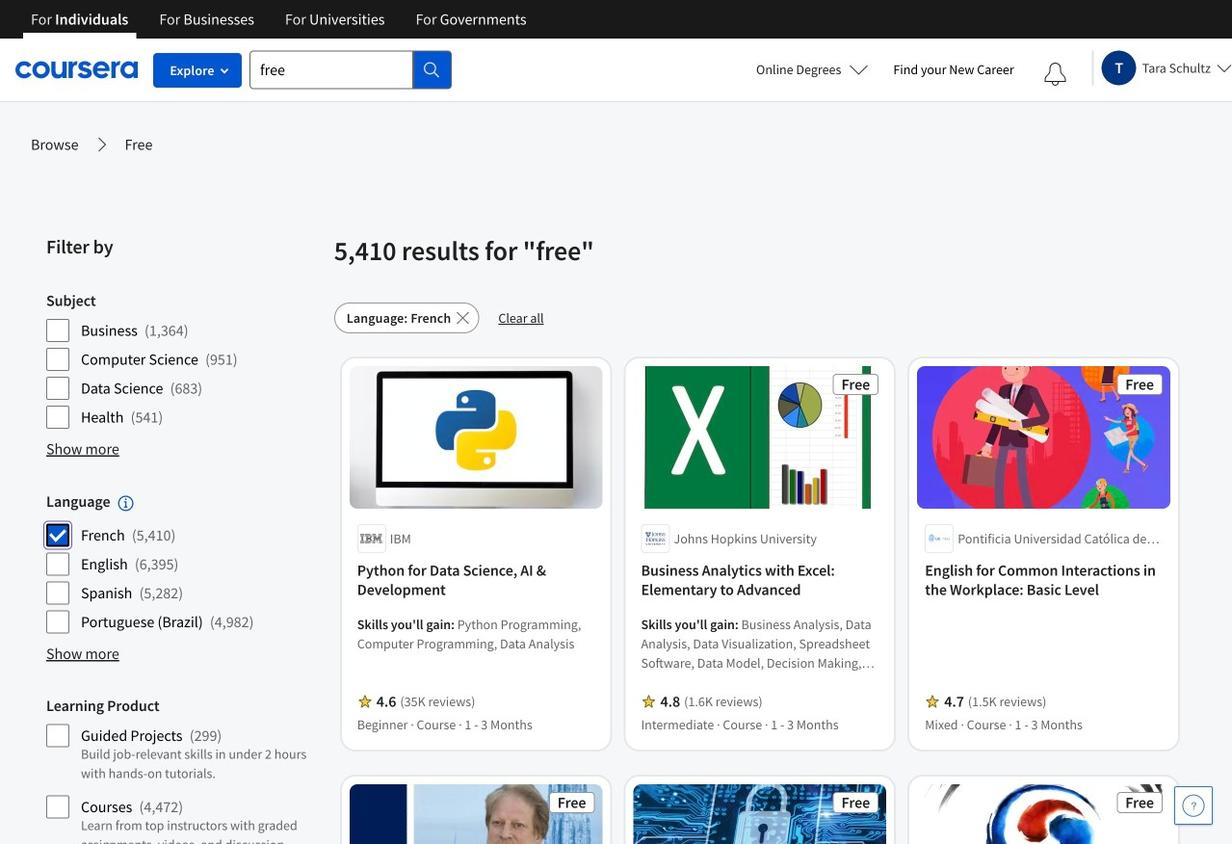 Task type: vqa. For each thing, say whether or not it's contained in the screenshot.
the leftmost of
no



Task type: describe. For each thing, give the bounding box(es) containing it.
1 group from the top
[[46, 291, 323, 430]]

What do you want to learn? text field
[[250, 51, 413, 89]]



Task type: locate. For each thing, give the bounding box(es) containing it.
banner navigation
[[15, 0, 542, 39]]

information about this filter group image
[[118, 496, 134, 511]]

help center image
[[1183, 794, 1206, 817]]

coursera image
[[15, 54, 138, 85]]

2 group from the top
[[46, 492, 323, 634]]

3 group from the top
[[46, 696, 323, 844]]

1 vertical spatial group
[[46, 492, 323, 634]]

None search field
[[250, 51, 452, 89]]

2 vertical spatial group
[[46, 696, 323, 844]]

0 vertical spatial group
[[46, 291, 323, 430]]

group
[[46, 291, 323, 430], [46, 492, 323, 634], [46, 696, 323, 844]]



